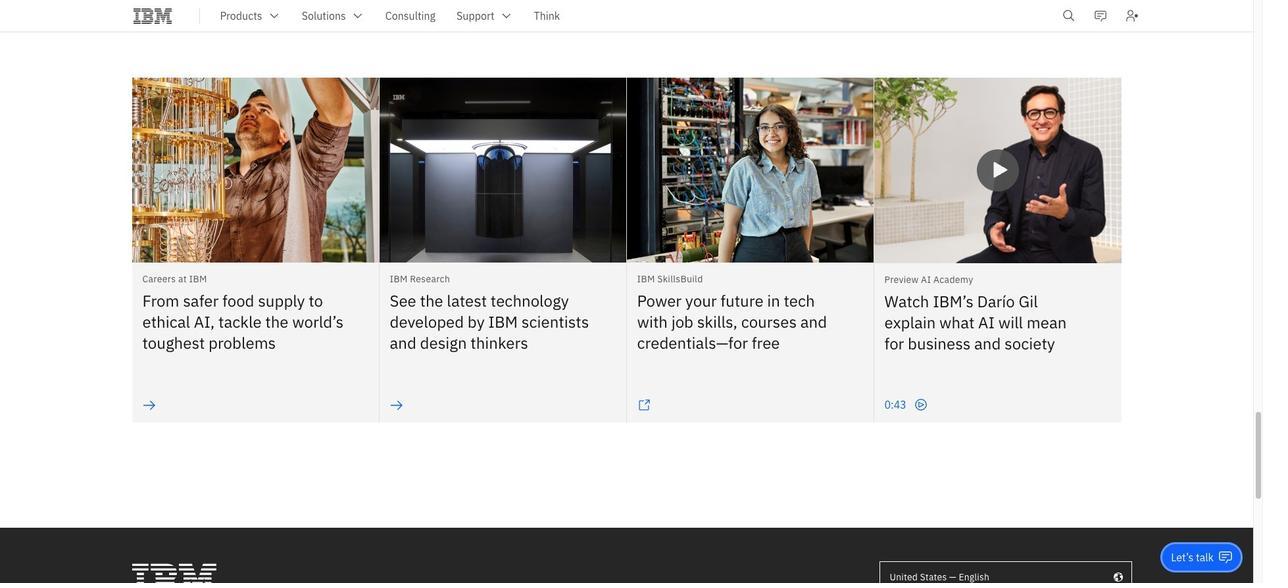 Task type: vqa. For each thing, say whether or not it's contained in the screenshot.
Contact Us region
no



Task type: describe. For each thing, give the bounding box(es) containing it.
let's talk element
[[1172, 550, 1214, 565]]



